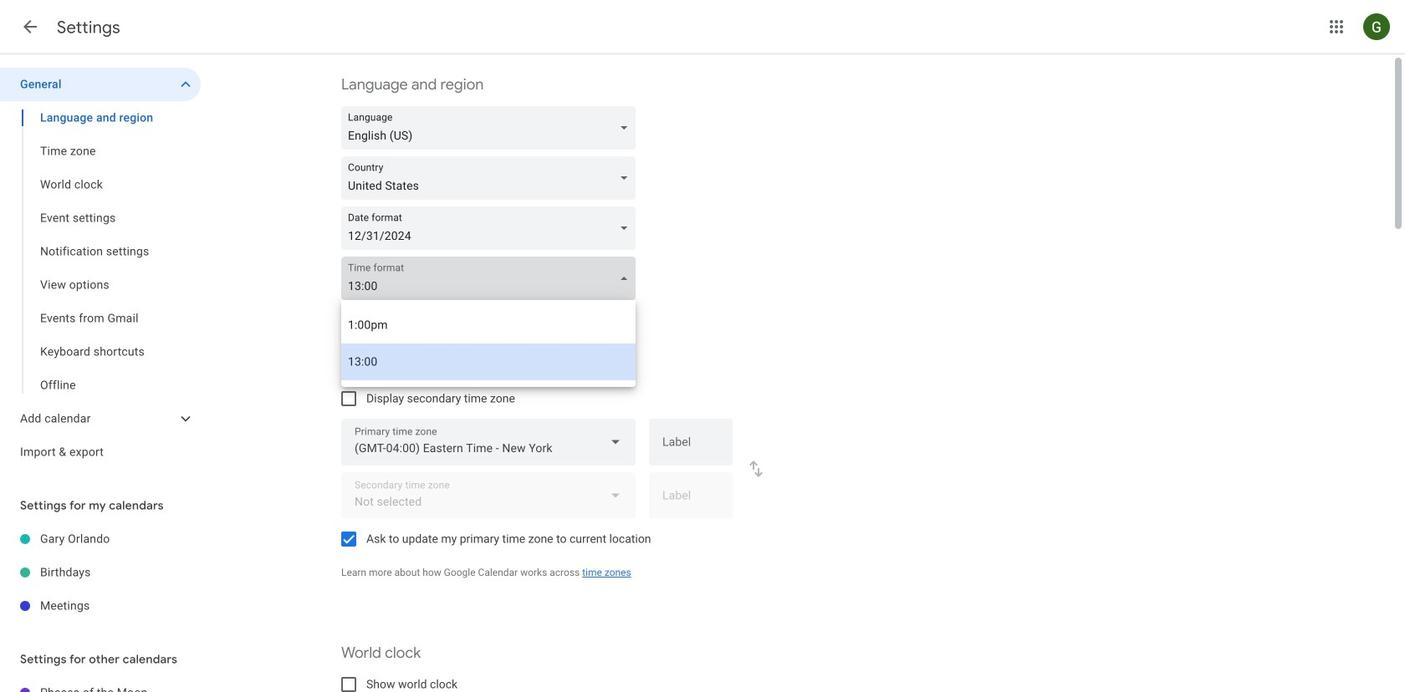 Task type: locate. For each thing, give the bounding box(es) containing it.
1 vertical spatial tree
[[0, 523, 201, 623]]

2 tree from the top
[[0, 523, 201, 623]]

0 vertical spatial tree
[[0, 68, 201, 469]]

general tree item
[[0, 68, 201, 101]]

Label for secondary time zone. text field
[[663, 490, 719, 514]]

group
[[0, 101, 201, 402]]

1:00pm option
[[341, 307, 636, 344]]

swap time zones image
[[746, 459, 766, 479]]

time format list box
[[341, 300, 636, 387]]

tree
[[0, 68, 201, 469], [0, 523, 201, 623]]

heading
[[57, 17, 120, 38]]

gary orlando tree item
[[0, 523, 201, 556]]

None field
[[341, 106, 643, 150], [341, 156, 643, 200], [341, 207, 643, 250], [341, 257, 643, 300], [341, 419, 636, 466], [341, 106, 643, 150], [341, 156, 643, 200], [341, 207, 643, 250], [341, 257, 643, 300], [341, 419, 636, 466]]

1 tree from the top
[[0, 68, 201, 469]]



Task type: vqa. For each thing, say whether or not it's contained in the screenshot.
Swap time zones icon
yes



Task type: describe. For each thing, give the bounding box(es) containing it.
go back image
[[20, 17, 40, 37]]

13:00 option
[[341, 344, 636, 381]]

birthdays tree item
[[0, 556, 201, 590]]

meetings tree item
[[0, 590, 201, 623]]

Label for primary time zone. text field
[[663, 437, 719, 460]]

phases of the moon tree item
[[0, 677, 201, 693]]



